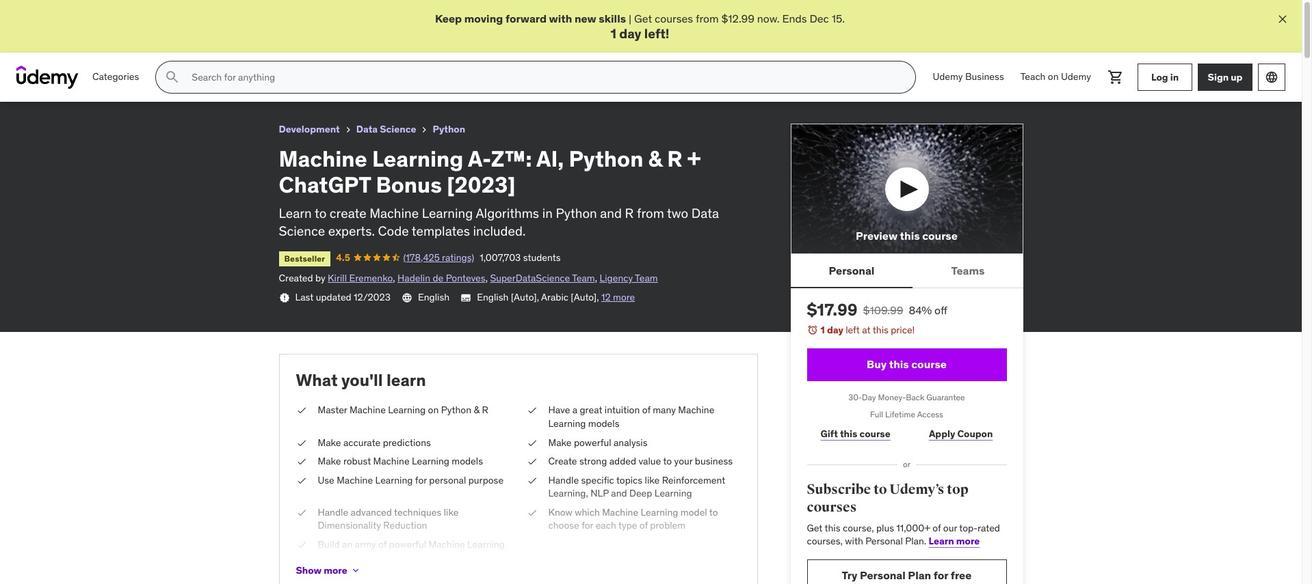 Task type: describe. For each thing, give the bounding box(es) containing it.
more for learn more
[[956, 536, 980, 548]]

of inside the build an army of powerful machine learning models and know how to combine them to solve any problem
[[378, 539, 387, 551]]

udemy image
[[16, 66, 79, 89]]

machine down the development link
[[279, 145, 367, 173]]

, left 12
[[597, 291, 599, 304]]

from inside keep moving forward with new skills | get courses from $12.99 now. ends dec 15. 1 day left!
[[696, 12, 719, 25]]

what you'll learn
[[296, 370, 426, 391]]

courses,
[[807, 536, 843, 548]]

updated
[[316, 291, 351, 304]]

xsmall image for make accurate predictions
[[296, 437, 307, 450]]

apply coupon button
[[915, 421, 1007, 449]]

superdatascience team link
[[490, 273, 595, 285]]

xsmall image for have a great intuition of many machine learning models
[[526, 405, 537, 418]]

for for try personal plan for free
[[934, 569, 948, 583]]

day
[[862, 393, 876, 403]]

shopping cart with 0 items image
[[1108, 69, 1124, 86]]

and inside the build an army of powerful machine learning models and know how to combine them to solve any problem
[[351, 553, 367, 565]]

1 horizontal spatial 1
[[821, 325, 825, 337]]

learning inside "handle specific topics like reinforcement learning, nlp and deep learning"
[[655, 488, 692, 500]]

1 horizontal spatial r
[[625, 205, 634, 221]]

this right at
[[873, 325, 889, 337]]

course for buy this course
[[911, 358, 947, 372]]

choose
[[548, 520, 579, 533]]

closed captions image
[[461, 293, 471, 304]]

model
[[681, 507, 707, 519]]

topics
[[616, 475, 642, 487]]

to inside the know which machine learning model to choose for each type of problem
[[709, 507, 718, 519]]

subscribe to udemy's top courses
[[807, 482, 969, 517]]

now.
[[757, 12, 780, 25]]

[2023]
[[447, 171, 516, 199]]

learning inside the build an army of powerful machine learning models and know how to combine them to solve any problem
[[467, 539, 505, 551]]

how
[[395, 553, 413, 565]]

created by kirill eremenko , hadelin de ponteves , superdatascience team , ligency team
[[279, 273, 658, 285]]

know
[[370, 553, 393, 565]]

many
[[653, 405, 676, 417]]

personal inside "link"
[[860, 569, 906, 583]]

1 team from the left
[[572, 273, 595, 285]]

at
[[862, 325, 871, 337]]

1 vertical spatial day
[[827, 325, 843, 337]]

learn more
[[929, 536, 980, 548]]

make robust machine learning models
[[318, 456, 483, 468]]

tab list containing personal
[[791, 255, 1023, 289]]

master
[[318, 405, 347, 417]]

1 udemy from the left
[[933, 71, 963, 83]]

get this course, plus 11,000+ of our top-rated courses, with personal plan.
[[807, 522, 1000, 548]]

science inside machine learning a-z™: ai, python & r + chatgpt bonus [2023] learn to create machine learning algorithms in python and r from two data science experts. code templates included.
[[279, 223, 325, 240]]

value
[[639, 456, 661, 468]]

xsmall image for master machine learning on python & r
[[296, 405, 307, 418]]

hadelin de ponteves link
[[398, 273, 485, 285]]

sign up
[[1208, 71, 1243, 83]]

& inside machine learning a-z™: ai, python & r + chatgpt bonus [2023] learn to create machine learning algorithms in python and r from two data science experts. code templates included.
[[648, 145, 662, 173]]

in inside machine learning a-z™: ai, python & r + chatgpt bonus [2023] learn to create machine learning algorithms in python and r from two data science experts. code templates included.
[[542, 205, 553, 221]]

30-
[[849, 393, 862, 403]]

full
[[870, 410, 883, 420]]

11,000+
[[896, 522, 930, 535]]

your
[[674, 456, 693, 468]]

course,
[[843, 522, 874, 535]]

2 team from the left
[[635, 273, 658, 285]]

xsmall image for create strong added value to your business
[[526, 456, 537, 469]]

problem inside the know which machine learning model to choose for each type of problem
[[650, 520, 686, 533]]

for inside the know which machine learning model to choose for each type of problem
[[582, 520, 593, 533]]

de
[[433, 273, 444, 285]]

plan.
[[905, 536, 926, 548]]

personal inside get this course, plus 11,000+ of our top-rated courses, with personal plan.
[[866, 536, 903, 548]]

like for topics
[[645, 475, 660, 487]]

make for make accurate predictions
[[318, 437, 341, 449]]

30-day money-back guarantee full lifetime access
[[849, 393, 965, 420]]

for for use machine learning for personal purpose
[[415, 475, 427, 487]]

our
[[943, 522, 957, 535]]

try
[[842, 569, 858, 583]]

xsmall image for build an army of powerful machine learning models and know how to combine them to solve any problem
[[296, 539, 307, 553]]

new
[[575, 12, 596, 25]]

alarm image
[[807, 325, 818, 336]]

0 vertical spatial powerful
[[574, 437, 611, 449]]

(178,425 ratings)
[[403, 252, 474, 264]]

build an army of powerful machine learning models and know how to combine them to solve any problem
[[318, 539, 505, 578]]

this for gift this course
[[840, 428, 857, 441]]

combine
[[426, 553, 463, 565]]

money-
[[878, 393, 906, 403]]

this for get this course, plus 11,000+ of our top-rated courses, with personal plan.
[[825, 522, 840, 535]]

learning down python 'link'
[[372, 145, 463, 173]]

from inside machine learning a-z™: ai, python & r + chatgpt bonus [2023] learn to create machine learning algorithms in python and r from two data science experts. code templates included.
[[637, 205, 664, 221]]

course for preview this course
[[922, 229, 958, 243]]

teach
[[1021, 71, 1046, 83]]

categories
[[92, 71, 139, 83]]

machine down the you'll
[[350, 405, 386, 417]]

learn
[[387, 370, 426, 391]]

skills
[[599, 12, 626, 25]]

machine up code
[[370, 205, 419, 221]]

handle for handle specific topics like reinforcement learning, nlp and deep learning
[[548, 475, 579, 487]]

xsmall image for use machine learning for personal purpose
[[296, 475, 307, 488]]

data inside machine learning a-z™: ai, python & r + chatgpt bonus [2023] learn to create machine learning algorithms in python and r from two data science experts. code templates included.
[[692, 205, 719, 221]]

learn more link
[[929, 536, 980, 548]]

submit search image
[[164, 69, 181, 86]]

type
[[618, 520, 637, 533]]

, left ligency
[[595, 273, 597, 285]]

ponteves
[[446, 273, 485, 285]]

show more
[[296, 565, 347, 577]]

try personal plan for free
[[842, 569, 972, 583]]

0 horizontal spatial &
[[474, 405, 480, 417]]

create strong added value to your business
[[548, 456, 733, 468]]

english [auto], arabic [auto] , 12 more
[[477, 291, 635, 304]]

price!
[[891, 325, 915, 337]]

up
[[1231, 71, 1243, 83]]

machine learning a-z™: ai, python & r + chatgpt bonus [2023] learn to create machine learning algorithms in python and r from two data science experts. code templates included.
[[279, 145, 719, 240]]

1,007,703
[[480, 252, 521, 264]]

15.
[[832, 12, 845, 25]]

reduction
[[383, 520, 427, 533]]

of inside get this course, plus 11,000+ of our top-rated courses, with personal plan.
[[933, 522, 941, 535]]

close image
[[1276, 12, 1290, 26]]

courses inside keep moving forward with new skills | get courses from $12.99 now. ends dec 15. 1 day left!
[[655, 12, 693, 25]]

students
[[523, 252, 561, 264]]

xsmall image for make
[[296, 456, 307, 469]]

ai,
[[536, 145, 564, 173]]

2 vertical spatial r
[[482, 405, 488, 417]]

xsmall image left the data science link
[[343, 125, 354, 136]]

machine inside the know which machine learning model to choose for each type of problem
[[602, 507, 638, 519]]

1 day left at this price!
[[821, 325, 915, 337]]

machine down 'robust' at bottom left
[[337, 475, 373, 487]]

courses inside subscribe to udemy's top courses
[[807, 499, 857, 517]]

machine inside have a great intuition of many machine learning models
[[678, 405, 714, 417]]

what
[[296, 370, 338, 391]]

personal button
[[791, 255, 913, 288]]

+
[[687, 145, 701, 173]]

and inside machine learning a-z™: ai, python & r + chatgpt bonus [2023] learn to create machine learning algorithms in python and r from two data science experts. code templates included.
[[600, 205, 622, 221]]

create
[[548, 456, 577, 468]]

dimensionality
[[318, 520, 381, 533]]

12
[[601, 291, 611, 304]]

0 vertical spatial r
[[667, 145, 683, 173]]

moving
[[464, 12, 503, 25]]

Search for anything text field
[[189, 66, 899, 89]]

powerful inside the build an army of powerful machine learning models and know how to combine them to solve any problem
[[389, 539, 426, 551]]

rated
[[978, 522, 1000, 535]]

personal inside button
[[829, 264, 875, 278]]

2 udemy from the left
[[1061, 71, 1091, 83]]

a-
[[468, 145, 491, 173]]

use
[[318, 475, 334, 487]]

code
[[378, 223, 409, 240]]

by
[[315, 273, 325, 285]]

teams
[[951, 264, 985, 278]]

learn inside machine learning a-z™: ai, python & r + chatgpt bonus [2023] learn to create machine learning algorithms in python and r from two data science experts. code templates included.
[[279, 205, 312, 221]]

84%
[[909, 304, 932, 318]]

try personal plan for free link
[[807, 560, 1007, 585]]

free
[[951, 569, 972, 583]]

keep
[[435, 12, 462, 25]]

ratings)
[[442, 252, 474, 264]]

$12.99
[[721, 12, 755, 25]]



Task type: vqa. For each thing, say whether or not it's contained in the screenshot.
the more in the show more button
yes



Task type: locate. For each thing, give the bounding box(es) containing it.
back
[[906, 393, 925, 403]]

0 vertical spatial courses
[[655, 12, 693, 25]]

day
[[619, 26, 641, 42], [827, 325, 843, 337]]

handle inside "handle specific topics like reinforcement learning, nlp and deep learning"
[[548, 475, 579, 487]]

1 horizontal spatial problem
[[650, 520, 686, 533]]

1 horizontal spatial day
[[827, 325, 843, 337]]

course for gift this course
[[860, 428, 891, 441]]

2 vertical spatial more
[[324, 565, 347, 577]]

0 horizontal spatial like
[[444, 507, 459, 519]]

this up the courses,
[[825, 522, 840, 535]]

1 vertical spatial r
[[625, 205, 634, 221]]

day down |
[[619, 26, 641, 42]]

models down great
[[588, 418, 619, 430]]

0 vertical spatial from
[[696, 12, 719, 25]]

1 vertical spatial courses
[[807, 499, 857, 517]]

on up predictions
[[428, 405, 439, 417]]

which
[[575, 507, 600, 519]]

1 vertical spatial get
[[807, 522, 823, 535]]

for
[[415, 475, 427, 487], [582, 520, 593, 533], [934, 569, 948, 583]]

1 vertical spatial learn
[[929, 536, 954, 548]]

1 horizontal spatial learn
[[929, 536, 954, 548]]

0 vertical spatial course
[[922, 229, 958, 243]]

[auto], arabic
[[511, 291, 568, 304]]

1 horizontal spatial get
[[807, 522, 823, 535]]

to
[[315, 205, 327, 221], [663, 456, 672, 468], [874, 482, 887, 499], [709, 507, 718, 519], [415, 553, 423, 565], [489, 553, 498, 565]]

for inside "link"
[[934, 569, 948, 583]]

xsmall image inside 'show more' button
[[350, 566, 361, 577]]

learn down the our
[[929, 536, 954, 548]]

xsmall image left 'robust' at bottom left
[[296, 456, 307, 469]]

problem down know
[[360, 566, 395, 578]]

1 vertical spatial models
[[452, 456, 483, 468]]

business
[[695, 456, 733, 468]]

0 vertical spatial for
[[415, 475, 427, 487]]

added
[[609, 456, 636, 468]]

xsmall image for make powerful analysis
[[526, 437, 537, 450]]

science up 'bestseller'
[[279, 223, 325, 240]]

[auto]
[[571, 291, 597, 304]]

ligency
[[600, 273, 633, 285]]

xsmall image
[[343, 125, 354, 136], [279, 293, 290, 304], [296, 456, 307, 469], [526, 507, 537, 520]]

, down 1,007,703
[[485, 273, 488, 285]]

0 vertical spatial more
[[613, 291, 635, 304]]

1 horizontal spatial team
[[635, 273, 658, 285]]

handle for handle advanced techniques like dimensionality reduction
[[318, 507, 348, 519]]

1 vertical spatial on
[[428, 405, 439, 417]]

learning up them
[[467, 539, 505, 551]]

course up teams
[[922, 229, 958, 243]]

1 vertical spatial problem
[[360, 566, 395, 578]]

and up ligency
[[600, 205, 622, 221]]

plan
[[908, 569, 931, 583]]

learning inside the know which machine learning model to choose for each type of problem
[[641, 507, 678, 519]]

xsmall image for last
[[279, 293, 290, 304]]

1 vertical spatial handle
[[318, 507, 348, 519]]

each
[[596, 520, 616, 533]]

personal
[[429, 475, 466, 487]]

1 vertical spatial personal
[[866, 536, 903, 548]]

and down topics
[[611, 488, 627, 500]]

0 horizontal spatial courses
[[655, 12, 693, 25]]

science left python 'link'
[[380, 123, 416, 136]]

machine inside the build an army of powerful machine learning models and know how to combine them to solve any problem
[[429, 539, 465, 551]]

superdatascience
[[490, 273, 570, 285]]

ends
[[782, 12, 807, 25]]

learning down deep
[[641, 507, 678, 519]]

data right the two
[[692, 205, 719, 221]]

make up use
[[318, 456, 341, 468]]

off
[[935, 304, 947, 318]]

day inside keep moving forward with new skills | get courses from $12.99 now. ends dec 15. 1 day left!
[[619, 26, 641, 42]]

more inside button
[[324, 565, 347, 577]]

0 horizontal spatial more
[[324, 565, 347, 577]]

1 vertical spatial &
[[474, 405, 480, 417]]

0 horizontal spatial from
[[637, 205, 664, 221]]

handle up dimensionality
[[318, 507, 348, 519]]

english down 'de'
[[418, 291, 450, 304]]

to right how
[[415, 553, 423, 565]]

1 vertical spatial powerful
[[389, 539, 426, 551]]

robust
[[343, 456, 371, 468]]

problem down model at bottom right
[[650, 520, 686, 533]]

xsmall image left know on the left of page
[[526, 507, 537, 520]]

forward
[[506, 12, 547, 25]]

and down army
[[351, 553, 367, 565]]

english for english
[[418, 291, 450, 304]]

udemy left shopping cart with 0 items icon
[[1061, 71, 1091, 83]]

show more button
[[296, 558, 361, 585]]

xsmall image for handle specific topics like reinforcement learning, nlp and deep learning
[[526, 475, 537, 488]]

models up purpose
[[452, 456, 483, 468]]

2 vertical spatial models
[[318, 553, 349, 565]]

tab list
[[791, 255, 1023, 289]]

learning down a
[[548, 418, 586, 430]]

1 vertical spatial with
[[845, 536, 863, 548]]

like inside "handle specific topics like reinforcement learning, nlp and deep learning"
[[645, 475, 660, 487]]

1 vertical spatial science
[[279, 223, 325, 240]]

courses up left!
[[655, 12, 693, 25]]

1 horizontal spatial from
[[696, 12, 719, 25]]

0 horizontal spatial in
[[542, 205, 553, 221]]

xsmall image left "last"
[[279, 293, 290, 304]]

more right 12
[[613, 291, 635, 304]]

apply coupon
[[929, 428, 993, 441]]

specific
[[581, 475, 614, 487]]

to right them
[[489, 553, 498, 565]]

chatgpt
[[279, 171, 371, 199]]

&
[[648, 145, 662, 173], [474, 405, 480, 417]]

get inside get this course, plus 11,000+ of our top-rated courses, with personal plan.
[[807, 522, 823, 535]]

gift this course link
[[807, 421, 904, 449]]

english right "closed captions" image
[[477, 291, 509, 304]]

1 horizontal spatial powerful
[[574, 437, 611, 449]]

to inside subscribe to udemy's top courses
[[874, 482, 887, 499]]

0 horizontal spatial get
[[634, 12, 652, 25]]

xsmall image for know
[[526, 507, 537, 520]]

learning
[[372, 145, 463, 173], [422, 205, 473, 221], [388, 405, 426, 417], [548, 418, 586, 430], [412, 456, 449, 468], [375, 475, 413, 487], [655, 488, 692, 500], [641, 507, 678, 519], [467, 539, 505, 551]]

course down full
[[860, 428, 891, 441]]

1 horizontal spatial english
[[477, 291, 509, 304]]

0 horizontal spatial udemy
[[933, 71, 963, 83]]

and inside "handle specific topics like reinforcement learning, nlp and deep learning"
[[611, 488, 627, 500]]

english for english [auto], arabic [auto] , 12 more
[[477, 291, 509, 304]]

1 vertical spatial like
[[444, 507, 459, 519]]

0 vertical spatial on
[[1048, 71, 1059, 83]]

included.
[[473, 223, 526, 240]]

learn down chatgpt
[[279, 205, 312, 221]]

1 horizontal spatial on
[[1048, 71, 1059, 83]]

0 vertical spatial and
[[600, 205, 622, 221]]

for left personal
[[415, 475, 427, 487]]

0 vertical spatial in
[[1170, 71, 1179, 83]]

1 horizontal spatial data
[[692, 205, 719, 221]]

0 vertical spatial day
[[619, 26, 641, 42]]

1 vertical spatial data
[[692, 205, 719, 221]]

this for buy this course
[[889, 358, 909, 372]]

teach on udemy link
[[1012, 61, 1099, 94]]

1 horizontal spatial like
[[645, 475, 660, 487]]

1 horizontal spatial handle
[[548, 475, 579, 487]]

this inside get this course, plus 11,000+ of our top-rated courses, with personal plan.
[[825, 522, 840, 535]]

have a great intuition of many machine learning models
[[548, 405, 714, 430]]

0 horizontal spatial english
[[418, 291, 450, 304]]

purpose
[[468, 475, 504, 487]]

categories button
[[84, 61, 147, 94]]

data science link
[[356, 121, 416, 138]]

day left left
[[827, 325, 843, 337]]

$17.99 $109.99 84% off
[[807, 300, 947, 321]]

handle inside "handle advanced techniques like dimensionality reduction"
[[318, 507, 348, 519]]

with inside get this course, plus 11,000+ of our top-rated courses, with personal plan.
[[845, 536, 863, 548]]

learning down reinforcement
[[655, 488, 692, 500]]

0 vertical spatial problem
[[650, 520, 686, 533]]

2 horizontal spatial models
[[588, 418, 619, 430]]

1 down skills
[[611, 26, 616, 42]]

1 horizontal spatial courses
[[807, 499, 857, 517]]

1 horizontal spatial in
[[1170, 71, 1179, 83]]

of up know
[[378, 539, 387, 551]]

0 vertical spatial learn
[[279, 205, 312, 221]]

learning up templates
[[422, 205, 473, 221]]

make down master
[[318, 437, 341, 449]]

last
[[295, 291, 314, 304]]

dec
[[810, 12, 829, 25]]

0 vertical spatial 1
[[611, 26, 616, 42]]

machine up combine at the bottom left
[[429, 539, 465, 551]]

2 horizontal spatial r
[[667, 145, 683, 173]]

0 horizontal spatial for
[[415, 475, 427, 487]]

problem inside the build an army of powerful machine learning models and know how to combine them to solve any problem
[[360, 566, 395, 578]]

get up the courses,
[[807, 522, 823, 535]]

0 horizontal spatial 1
[[611, 26, 616, 42]]

like up deep
[[645, 475, 660, 487]]

from left the two
[[637, 205, 664, 221]]

in right algorithms
[[542, 205, 553, 221]]

log in
[[1151, 71, 1179, 83]]

from left $12.99
[[696, 12, 719, 25]]

handle specific topics like reinforcement learning, nlp and deep learning
[[548, 475, 725, 500]]

on right teach
[[1048, 71, 1059, 83]]

learning down make robust machine learning models
[[375, 475, 413, 487]]

2 horizontal spatial for
[[934, 569, 948, 583]]

, left hadelin on the left
[[393, 273, 395, 285]]

with down course,
[[845, 536, 863, 548]]

0 horizontal spatial team
[[572, 273, 595, 285]]

accurate
[[343, 437, 381, 449]]

to right model at bottom right
[[709, 507, 718, 519]]

xsmall image for handle advanced techniques like dimensionality reduction
[[296, 507, 307, 520]]

2 english from the left
[[477, 291, 509, 304]]

0 horizontal spatial with
[[549, 12, 572, 25]]

machine down predictions
[[373, 456, 410, 468]]

0 horizontal spatial science
[[279, 223, 325, 240]]

make for make robust machine learning models
[[318, 456, 341, 468]]

make up create at the left of page
[[548, 437, 572, 449]]

in right log
[[1170, 71, 1179, 83]]

personal down preview
[[829, 264, 875, 278]]

this for preview this course
[[900, 229, 920, 243]]

course inside button
[[911, 358, 947, 372]]

1 horizontal spatial more
[[613, 291, 635, 304]]

to left your
[[663, 456, 672, 468]]

(178,425
[[403, 252, 440, 264]]

know
[[548, 507, 573, 519]]

like inside "handle advanced techniques like dimensionality reduction"
[[444, 507, 459, 519]]

of left the our
[[933, 522, 941, 535]]

hadelin
[[398, 273, 430, 285]]

2 vertical spatial course
[[860, 428, 891, 441]]

models up solve
[[318, 553, 349, 565]]

1 horizontal spatial models
[[452, 456, 483, 468]]

for down which
[[582, 520, 593, 533]]

1 vertical spatial and
[[611, 488, 627, 500]]

sign
[[1208, 71, 1229, 83]]

data science
[[356, 123, 416, 136]]

1 horizontal spatial with
[[845, 536, 863, 548]]

1 inside keep moving forward with new skills | get courses from $12.99 now. ends dec 15. 1 day left!
[[611, 26, 616, 42]]

more down build
[[324, 565, 347, 577]]

bestseller
[[284, 254, 325, 264]]

machine up type
[[602, 507, 638, 519]]

1
[[611, 26, 616, 42], [821, 325, 825, 337]]

more down top-
[[956, 536, 980, 548]]

models inside the build an army of powerful machine learning models and know how to combine them to solve any problem
[[318, 553, 349, 565]]

0 vertical spatial &
[[648, 145, 662, 173]]

this inside button
[[889, 358, 909, 372]]

0 horizontal spatial on
[[428, 405, 439, 417]]

0 horizontal spatial day
[[619, 26, 641, 42]]

course language image
[[402, 293, 412, 304]]

0 vertical spatial get
[[634, 12, 652, 25]]

powerful up how
[[389, 539, 426, 551]]

personal right try
[[860, 569, 906, 583]]

course up back at the right of page
[[911, 358, 947, 372]]

or
[[903, 459, 911, 470]]

for left free
[[934, 569, 948, 583]]

1 vertical spatial in
[[542, 205, 553, 221]]

0 vertical spatial models
[[588, 418, 619, 430]]

0 horizontal spatial handle
[[318, 507, 348, 519]]

2 vertical spatial and
[[351, 553, 367, 565]]

of left many
[[642, 405, 651, 417]]

2 vertical spatial personal
[[860, 569, 906, 583]]

you'll
[[341, 370, 383, 391]]

plus
[[876, 522, 894, 535]]

problem
[[650, 520, 686, 533], [360, 566, 395, 578]]

1 vertical spatial for
[[582, 520, 593, 533]]

1 english from the left
[[418, 291, 450, 304]]

created
[[279, 273, 313, 285]]

0 horizontal spatial data
[[356, 123, 378, 136]]

course
[[922, 229, 958, 243], [911, 358, 947, 372], [860, 428, 891, 441]]

courses down subscribe
[[807, 499, 857, 517]]

data right development
[[356, 123, 378, 136]]

team right ligency
[[635, 273, 658, 285]]

0 horizontal spatial powerful
[[389, 539, 426, 551]]

1,007,703 students
[[480, 252, 561, 264]]

models inside have a great intuition of many machine learning models
[[588, 418, 619, 430]]

0 vertical spatial data
[[356, 123, 378, 136]]

0 horizontal spatial learn
[[279, 205, 312, 221]]

get
[[634, 12, 652, 25], [807, 522, 823, 535]]

with left new
[[549, 12, 572, 25]]

team up [auto] at the left of page
[[572, 273, 595, 285]]

them
[[465, 553, 487, 565]]

udemy
[[933, 71, 963, 83], [1061, 71, 1091, 83]]

two
[[667, 205, 688, 221]]

like down personal
[[444, 507, 459, 519]]

like for techniques
[[444, 507, 459, 519]]

get inside keep moving forward with new skills | get courses from $12.99 now. ends dec 15. 1 day left!
[[634, 12, 652, 25]]

master machine learning on python & r
[[318, 405, 488, 417]]

1 vertical spatial more
[[956, 536, 980, 548]]

1 horizontal spatial udemy
[[1061, 71, 1091, 83]]

of inside have a great intuition of many machine learning models
[[642, 405, 651, 417]]

make for make powerful analysis
[[548, 437, 572, 449]]

1 right alarm icon
[[821, 325, 825, 337]]

learning down learn
[[388, 405, 426, 417]]

of inside the know which machine learning model to choose for each type of problem
[[640, 520, 648, 533]]

preview
[[856, 229, 898, 243]]

z™:
[[491, 145, 532, 173]]

log
[[1151, 71, 1168, 83]]

1 vertical spatial from
[[637, 205, 664, 221]]

1 horizontal spatial &
[[648, 145, 662, 173]]

1 horizontal spatial science
[[380, 123, 416, 136]]

2 vertical spatial for
[[934, 569, 948, 583]]

models
[[588, 418, 619, 430], [452, 456, 483, 468], [318, 553, 349, 565]]

1 horizontal spatial for
[[582, 520, 593, 533]]

learning up personal
[[412, 456, 449, 468]]

personal
[[829, 264, 875, 278], [866, 536, 903, 548], [860, 569, 906, 583]]

have
[[548, 405, 570, 417]]

0 horizontal spatial r
[[482, 405, 488, 417]]

get right |
[[634, 12, 652, 25]]

0 vertical spatial personal
[[829, 264, 875, 278]]

udemy's
[[890, 482, 944, 499]]

0 vertical spatial science
[[380, 123, 416, 136]]

choose a language image
[[1265, 71, 1279, 84]]

top
[[947, 482, 969, 499]]

of right type
[[640, 520, 648, 533]]

buy
[[867, 358, 887, 372]]

handle advanced techniques like dimensionality reduction
[[318, 507, 459, 533]]

machine right many
[[678, 405, 714, 417]]

left
[[846, 325, 860, 337]]

this right preview
[[900, 229, 920, 243]]

powerful up strong at bottom
[[574, 437, 611, 449]]

0 horizontal spatial problem
[[360, 566, 395, 578]]

this inside button
[[900, 229, 920, 243]]

development link
[[279, 121, 340, 138]]

course inside button
[[922, 229, 958, 243]]

preview this course button
[[791, 124, 1023, 255]]

,
[[393, 273, 395, 285], [485, 273, 488, 285], [595, 273, 597, 285], [597, 291, 599, 304]]

algorithms
[[476, 205, 539, 221]]

1 vertical spatial 1
[[821, 325, 825, 337]]

1 vertical spatial course
[[911, 358, 947, 372]]

show
[[296, 565, 322, 577]]

with inside keep moving forward with new skills | get courses from $12.99 now. ends dec 15. 1 day left!
[[549, 12, 572, 25]]

more for show more
[[324, 565, 347, 577]]

deep
[[629, 488, 652, 500]]

to inside machine learning a-z™: ai, python & r + chatgpt bonus [2023] learn to create machine learning algorithms in python and r from two data science experts. code templates included.
[[315, 205, 327, 221]]

0 vertical spatial with
[[549, 12, 572, 25]]

to left udemy's
[[874, 482, 887, 499]]

nlp
[[590, 488, 609, 500]]

make accurate predictions
[[318, 437, 431, 449]]

to left create
[[315, 205, 327, 221]]

xsmall image
[[419, 125, 430, 136], [296, 405, 307, 418], [526, 405, 537, 418], [296, 437, 307, 450], [526, 437, 537, 450], [526, 456, 537, 469], [296, 475, 307, 488], [526, 475, 537, 488], [296, 507, 307, 520], [296, 539, 307, 553], [350, 566, 361, 577]]

handle up learning,
[[548, 475, 579, 487]]

personal down 'plus'
[[866, 536, 903, 548]]

like
[[645, 475, 660, 487], [444, 507, 459, 519]]

0 horizontal spatial models
[[318, 553, 349, 565]]

this right buy
[[889, 358, 909, 372]]

kirill
[[328, 273, 347, 285]]

0 vertical spatial handle
[[548, 475, 579, 487]]

lifetime
[[885, 410, 915, 420]]

udemy left business
[[933, 71, 963, 83]]

learning inside have a great intuition of many machine learning models
[[548, 418, 586, 430]]

apply
[[929, 428, 955, 441]]

this right 'gift'
[[840, 428, 857, 441]]



